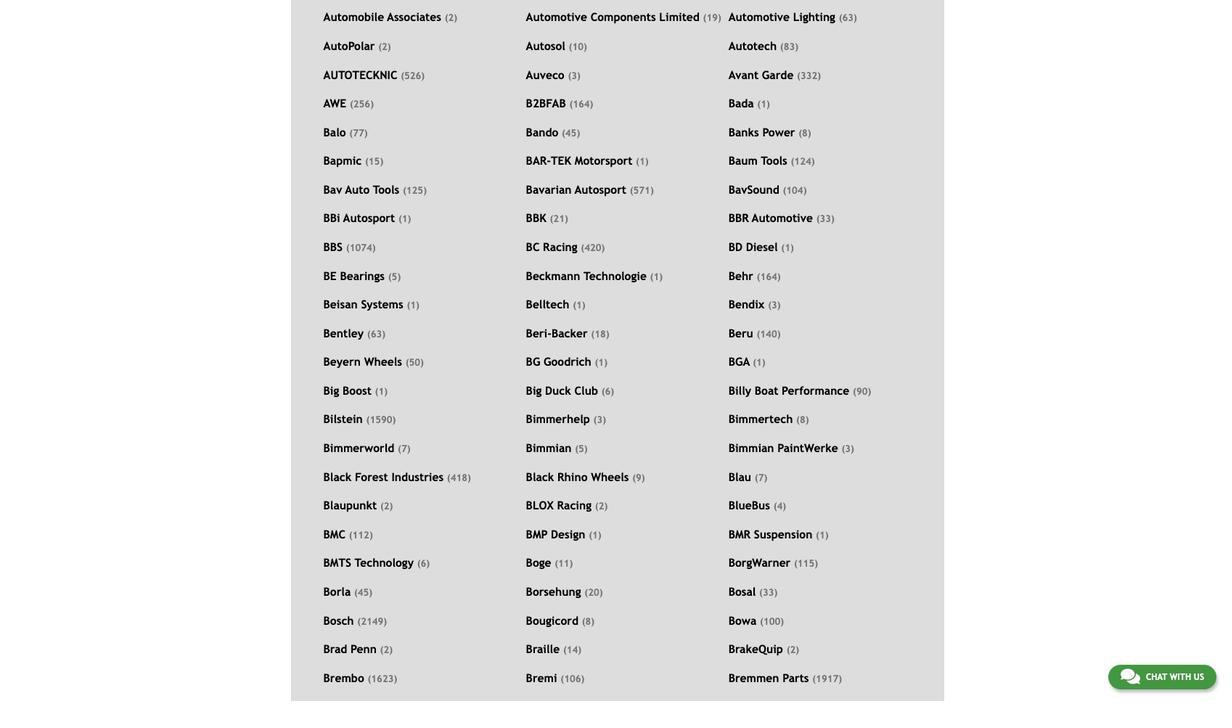 Task type: vqa. For each thing, say whether or not it's contained in the screenshot.
Bougicord
yes



Task type: describe. For each thing, give the bounding box(es) containing it.
belltech
[[526, 298, 570, 311]]

boost
[[343, 384, 372, 397]]

banks power (8)
[[729, 125, 812, 138]]

associates
[[387, 10, 441, 24]]

duck
[[545, 384, 571, 397]]

suspension
[[754, 528, 813, 541]]

bav auto tools (125)
[[323, 183, 427, 196]]

autosport for bavarian
[[575, 183, 627, 196]]

braille (14)
[[526, 643, 582, 656]]

bd
[[729, 240, 743, 253]]

technology
[[355, 556, 414, 569]]

behr (164)
[[729, 269, 781, 282]]

automobile associates (2)
[[323, 10, 458, 24]]

(77)
[[349, 128, 368, 138]]

(1) inside bar-tek motorsport (1)
[[636, 156, 649, 167]]

blox
[[526, 499, 554, 512]]

(63) inside the automotive components limited (19) automotive lighting (63)
[[839, 13, 857, 24]]

automotive down (104)
[[752, 212, 813, 225]]

(63) inside bentley (63)
[[367, 329, 386, 340]]

automotive components limited (19) automotive lighting (63)
[[526, 10, 857, 24]]

comments image
[[1121, 668, 1141, 685]]

bmts
[[323, 556, 351, 569]]

bmr
[[729, 528, 751, 541]]

black for black forest industries
[[323, 470, 352, 483]]

bbs (1074)
[[323, 240, 376, 253]]

blau
[[729, 470, 751, 483]]

chat
[[1146, 672, 1168, 682]]

behr
[[729, 269, 753, 282]]

(2) inside brakequip (2)
[[787, 645, 799, 656]]

forest
[[355, 470, 388, 483]]

beru (140)
[[729, 327, 781, 340]]

beru
[[729, 327, 753, 340]]

boge (11)
[[526, 556, 573, 569]]

bmr suspension (1)
[[729, 528, 829, 541]]

(3) for bimmerhelp
[[594, 415, 606, 426]]

bga
[[729, 355, 750, 368]]

(5) inside be bearings (5)
[[388, 271, 401, 282]]

bosch
[[323, 614, 354, 627]]

bluebus
[[729, 499, 770, 512]]

technologie
[[584, 269, 647, 282]]

(526)
[[401, 70, 425, 81]]

bapmic (15)
[[323, 154, 384, 167]]

(21)
[[550, 214, 568, 225]]

(3) inside the bimmian paintwerke (3)
[[842, 444, 854, 455]]

(571)
[[630, 185, 654, 196]]

(3) for auveco
[[568, 70, 581, 81]]

(1) inside "belltech (1)"
[[573, 300, 586, 311]]

(1) inside bmr suspension (1)
[[816, 530, 829, 541]]

autotecknic (526)
[[323, 68, 425, 81]]

(1074)
[[346, 242, 376, 253]]

bg goodrich (1)
[[526, 355, 608, 368]]

beri-
[[526, 327, 552, 340]]

autosol (10)
[[526, 39, 587, 52]]

1 horizontal spatial tools
[[761, 154, 788, 167]]

(18)
[[591, 329, 610, 340]]

blau (7)
[[729, 470, 768, 483]]

with
[[1170, 672, 1192, 682]]

(5) inside bimmian (5)
[[575, 444, 588, 455]]

braille
[[526, 643, 560, 656]]

(8) for bougicord
[[582, 616, 595, 627]]

bimmian for bimmian paintwerke
[[729, 441, 774, 455]]

(6) inside bmts technology (6)
[[417, 559, 430, 569]]

blox racing (2)
[[526, 499, 608, 512]]

(1) inside beckmann technologie (1)
[[650, 271, 663, 282]]

(4)
[[774, 501, 786, 512]]

(45) for bando
[[562, 128, 580, 138]]

limited
[[659, 10, 700, 24]]

bendix (3)
[[729, 298, 781, 311]]

bimmian for bimmian
[[526, 441, 572, 455]]

(2) inside "autopolar (2)"
[[378, 41, 391, 52]]

black for black rhino wheels
[[526, 470, 554, 483]]

systems
[[361, 298, 403, 311]]

(33) inside bosal (33)
[[759, 587, 778, 598]]

(7) for blau
[[755, 472, 768, 483]]

bimmertech
[[729, 413, 793, 426]]

autosol
[[526, 39, 565, 52]]

1 vertical spatial tools
[[373, 183, 399, 196]]

paintwerke
[[778, 441, 838, 455]]

auveco
[[526, 68, 565, 81]]

bar-tek motorsport (1)
[[526, 154, 649, 167]]

(90)
[[853, 386, 871, 397]]

baum
[[729, 154, 758, 167]]

blaupunkt (2)
[[323, 499, 393, 512]]

borsehung (20)
[[526, 585, 603, 598]]

(2) inside blox racing (2)
[[595, 501, 608, 512]]

(1) inside "bbi autosport (1)"
[[399, 214, 411, 225]]

(2149)
[[357, 616, 387, 627]]

(106)
[[561, 674, 585, 684]]

bmp
[[526, 528, 548, 541]]

belltech (1)
[[526, 298, 586, 311]]

diesel
[[746, 240, 778, 253]]

goodrich
[[544, 355, 592, 368]]

components
[[591, 10, 656, 24]]

bavsound
[[729, 183, 780, 196]]

bavarian autosport (571)
[[526, 183, 654, 196]]

(8) inside banks power (8)
[[799, 128, 812, 138]]

(1) inside big boost (1)
[[375, 386, 388, 397]]

rhino
[[558, 470, 588, 483]]

bando (45)
[[526, 125, 580, 138]]

automotive up autotech (83) on the top right of the page
[[729, 10, 790, 24]]

auveco (3)
[[526, 68, 581, 81]]

tek
[[551, 154, 571, 167]]

beckmann
[[526, 269, 580, 282]]

bremmen
[[729, 671, 779, 684]]



Task type: locate. For each thing, give the bounding box(es) containing it.
(7) for bimmerworld
[[398, 444, 411, 455]]

automotive
[[526, 10, 587, 24], [729, 10, 790, 24], [752, 212, 813, 225]]

(1) inside bada (1)
[[757, 99, 770, 110]]

b2bfab (164)
[[526, 97, 594, 110]]

avant
[[729, 68, 759, 81]]

racing down rhino
[[557, 499, 592, 512]]

2 vertical spatial (8)
[[582, 616, 595, 627]]

(2) down black forest industries (418)
[[380, 501, 393, 512]]

(3) inside auveco (3)
[[568, 70, 581, 81]]

bmts technology (6)
[[323, 556, 430, 569]]

racing for blox
[[557, 499, 592, 512]]

(1)
[[757, 99, 770, 110], [636, 156, 649, 167], [399, 214, 411, 225], [781, 242, 794, 253], [650, 271, 663, 282], [407, 300, 420, 311], [573, 300, 586, 311], [595, 357, 608, 368], [753, 357, 766, 368], [375, 386, 388, 397], [589, 530, 602, 541], [816, 530, 829, 541]]

(33) inside bbr automotive (33)
[[817, 214, 835, 225]]

2 bimmian from the left
[[729, 441, 774, 455]]

0 vertical spatial tools
[[761, 154, 788, 167]]

brakequip
[[729, 643, 783, 656]]

1 vertical spatial (6)
[[417, 559, 430, 569]]

(45) right the borla
[[354, 587, 373, 598]]

brad
[[323, 643, 347, 656]]

(3) for bendix
[[768, 300, 781, 311]]

(1) right technologie
[[650, 271, 663, 282]]

lighting
[[793, 10, 836, 24]]

1 vertical spatial (45)
[[354, 587, 373, 598]]

(3) down club
[[594, 415, 606, 426]]

1 horizontal spatial (6)
[[602, 386, 614, 397]]

(8) right power
[[799, 128, 812, 138]]

(1623)
[[368, 674, 397, 684]]

borgwarner (115)
[[729, 556, 818, 569]]

0 vertical spatial racing
[[543, 240, 578, 253]]

beri-backer (18)
[[526, 327, 610, 340]]

bbr
[[729, 212, 749, 225]]

(2) down black rhino wheels (9)
[[595, 501, 608, 512]]

big for big boost
[[323, 384, 339, 397]]

(1) up backer
[[573, 300, 586, 311]]

(2) up parts
[[787, 645, 799, 656]]

1 horizontal spatial (33)
[[817, 214, 835, 225]]

be bearings (5)
[[323, 269, 401, 282]]

0 horizontal spatial wheels
[[364, 355, 402, 368]]

0 horizontal spatial (7)
[[398, 444, 411, 455]]

0 vertical spatial (164)
[[570, 99, 594, 110]]

(45)
[[562, 128, 580, 138], [354, 587, 373, 598]]

0 horizontal spatial tools
[[373, 183, 399, 196]]

borgwarner
[[729, 556, 791, 569]]

penn
[[351, 643, 377, 656]]

automobile
[[323, 10, 384, 24]]

(45) for borla
[[354, 587, 373, 598]]

0 vertical spatial (33)
[[817, 214, 835, 225]]

1 vertical spatial wheels
[[591, 470, 629, 483]]

1 horizontal spatial (63)
[[839, 13, 857, 24]]

(418)
[[447, 472, 471, 483]]

bav
[[323, 183, 342, 196]]

1 horizontal spatial (7)
[[755, 472, 768, 483]]

autosport down bav auto tools (125)
[[343, 212, 395, 225]]

bando
[[526, 125, 559, 138]]

(1) down (18)
[[595, 357, 608, 368]]

bar-
[[526, 154, 551, 167]]

big left duck
[[526, 384, 542, 397]]

black forest industries (418)
[[323, 470, 471, 483]]

bbs
[[323, 240, 343, 253]]

(8) down the (20)
[[582, 616, 595, 627]]

(50)
[[406, 357, 424, 368]]

big boost (1)
[[323, 384, 388, 397]]

beisan
[[323, 298, 358, 311]]

(1) down (125)
[[399, 214, 411, 225]]

(2) up autotecknic (526)
[[378, 41, 391, 52]]

bimmian paintwerke (3)
[[729, 441, 854, 455]]

bowa
[[729, 614, 757, 627]]

bimmerhelp
[[526, 413, 590, 426]]

bentley (63)
[[323, 327, 386, 340]]

0 horizontal spatial (164)
[[570, 99, 594, 110]]

(45) inside borla (45)
[[354, 587, 373, 598]]

0 horizontal spatial (33)
[[759, 587, 778, 598]]

(33)
[[817, 214, 835, 225], [759, 587, 778, 598]]

billy
[[729, 384, 752, 397]]

(164) for behr
[[757, 271, 781, 282]]

(45) inside bando (45)
[[562, 128, 580, 138]]

(1) right bga
[[753, 357, 766, 368]]

(1) right systems
[[407, 300, 420, 311]]

(125)
[[403, 185, 427, 196]]

(5)
[[388, 271, 401, 282], [575, 444, 588, 455]]

2 black from the left
[[526, 470, 554, 483]]

0 horizontal spatial bimmian
[[526, 441, 572, 455]]

bimmian down bimmerhelp
[[526, 441, 572, 455]]

wheels left (9) in the right of the page
[[591, 470, 629, 483]]

(7) inside 'blau (7)'
[[755, 472, 768, 483]]

1 vertical spatial (5)
[[575, 444, 588, 455]]

(1) inside 'bd diesel (1)'
[[781, 242, 794, 253]]

bmp design (1)
[[526, 528, 602, 541]]

bimmerworld
[[323, 441, 394, 455]]

2 big from the left
[[526, 384, 542, 397]]

bremi
[[526, 671, 557, 684]]

brembo (1623)
[[323, 671, 397, 684]]

(6) inside big duck club (6)
[[602, 386, 614, 397]]

(1) up (115)
[[816, 530, 829, 541]]

borla
[[323, 585, 351, 598]]

bd diesel (1)
[[729, 240, 794, 253]]

(1) right diesel on the right top of the page
[[781, 242, 794, 253]]

(14)
[[563, 645, 582, 656]]

1 vertical spatial (63)
[[367, 329, 386, 340]]

(420)
[[581, 242, 605, 253]]

bendix
[[729, 298, 765, 311]]

bga (1)
[[729, 355, 766, 368]]

(1) inside the bga (1)
[[753, 357, 766, 368]]

bremi (106)
[[526, 671, 585, 684]]

borsehung
[[526, 585, 581, 598]]

0 vertical spatial (8)
[[799, 128, 812, 138]]

bentley
[[323, 327, 364, 340]]

(3)
[[568, 70, 581, 81], [768, 300, 781, 311], [594, 415, 606, 426], [842, 444, 854, 455]]

autosport down motorsport
[[575, 183, 627, 196]]

(164) right b2bfab
[[570, 99, 594, 110]]

black up blaupunkt
[[323, 470, 352, 483]]

(63) right lighting
[[839, 13, 857, 24]]

1 horizontal spatial (164)
[[757, 271, 781, 282]]

0 vertical spatial (45)
[[562, 128, 580, 138]]

big left the boost
[[323, 384, 339, 397]]

tools left (125)
[[373, 183, 399, 196]]

0 horizontal spatial big
[[323, 384, 339, 397]]

1 vertical spatial (8)
[[797, 415, 809, 426]]

(6) right club
[[602, 386, 614, 397]]

(7) up black forest industries (418)
[[398, 444, 411, 455]]

tools left (124)
[[761, 154, 788, 167]]

(1) right the boost
[[375, 386, 388, 397]]

bosch (2149)
[[323, 614, 387, 627]]

(2) inside the blaupunkt (2)
[[380, 501, 393, 512]]

(8) for bimmertech
[[797, 415, 809, 426]]

(10)
[[569, 41, 587, 52]]

1 vertical spatial (164)
[[757, 271, 781, 282]]

balo
[[323, 125, 346, 138]]

wheels left the (50)
[[364, 355, 402, 368]]

1 vertical spatial (33)
[[759, 587, 778, 598]]

1 big from the left
[[323, 384, 339, 397]]

brad penn (2)
[[323, 643, 393, 656]]

1 horizontal spatial big
[[526, 384, 542, 397]]

0 horizontal spatial (63)
[[367, 329, 386, 340]]

(19)
[[703, 13, 722, 24]]

(3) inside the "bendix (3)"
[[768, 300, 781, 311]]

tools
[[761, 154, 788, 167], [373, 183, 399, 196]]

1 horizontal spatial black
[[526, 470, 554, 483]]

1 horizontal spatial autosport
[[575, 183, 627, 196]]

be
[[323, 269, 337, 282]]

0 vertical spatial wheels
[[364, 355, 402, 368]]

(8) up paintwerke
[[797, 415, 809, 426]]

(1) up (571)
[[636, 156, 649, 167]]

0 horizontal spatial autosport
[[343, 212, 395, 225]]

borla (45)
[[323, 585, 373, 598]]

(5) up black rhino wheels (9)
[[575, 444, 588, 455]]

(2) inside brad penn (2)
[[380, 645, 393, 656]]

(100)
[[760, 616, 784, 627]]

1 vertical spatial (7)
[[755, 472, 768, 483]]

(8)
[[799, 128, 812, 138], [797, 415, 809, 426], [582, 616, 595, 627]]

0 vertical spatial (6)
[[602, 386, 614, 397]]

(164) for b2bfab
[[570, 99, 594, 110]]

banks
[[729, 125, 759, 138]]

(3) down (10)
[[568, 70, 581, 81]]

(1) right bada
[[757, 99, 770, 110]]

autosport for bbi
[[343, 212, 395, 225]]

0 horizontal spatial black
[[323, 470, 352, 483]]

bilstein
[[323, 413, 363, 426]]

bluebus (4)
[[729, 499, 786, 512]]

0 vertical spatial (63)
[[839, 13, 857, 24]]

(1917)
[[813, 674, 842, 684]]

1 bimmian from the left
[[526, 441, 572, 455]]

(45) right bando
[[562, 128, 580, 138]]

bearings
[[340, 269, 385, 282]]

1 horizontal spatial wheels
[[591, 470, 629, 483]]

bimmian
[[526, 441, 572, 455], [729, 441, 774, 455]]

1 vertical spatial autosport
[[343, 212, 395, 225]]

1 black from the left
[[323, 470, 352, 483]]

(5) up systems
[[388, 271, 401, 282]]

1 horizontal spatial bimmian
[[729, 441, 774, 455]]

autotecknic
[[323, 68, 397, 81]]

balo (77)
[[323, 125, 368, 138]]

(1) inside bmp design (1)
[[589, 530, 602, 541]]

autopolar
[[323, 39, 375, 52]]

(3) inside bimmerhelp (3)
[[594, 415, 606, 426]]

(1) inside beisan systems (1)
[[407, 300, 420, 311]]

(7) right blau
[[755, 472, 768, 483]]

bimmian up 'blau (7)'
[[729, 441, 774, 455]]

(63) up the beyern wheels (50)
[[367, 329, 386, 340]]

bbr automotive (33)
[[729, 212, 835, 225]]

boat
[[755, 384, 779, 397]]

0 horizontal spatial (45)
[[354, 587, 373, 598]]

0 vertical spatial autosport
[[575, 183, 627, 196]]

bbk (21)
[[526, 212, 568, 225]]

autotech
[[729, 39, 777, 52]]

awe (256)
[[323, 97, 374, 110]]

(8) inside "bimmertech (8)"
[[797, 415, 809, 426]]

racing for bc
[[543, 240, 578, 253]]

racing right bc
[[543, 240, 578, 253]]

black up blox
[[526, 470, 554, 483]]

bougicord (8)
[[526, 614, 595, 627]]

(3) right paintwerke
[[842, 444, 854, 455]]

(2) right 'associates'
[[445, 13, 458, 24]]

(140)
[[757, 329, 781, 340]]

1 horizontal spatial (45)
[[562, 128, 580, 138]]

(3) right bendix
[[768, 300, 781, 311]]

(164) right 'behr'
[[757, 271, 781, 282]]

bada (1)
[[729, 97, 770, 110]]

(164) inside b2bfab (164)
[[570, 99, 594, 110]]

big for big duck club
[[526, 384, 542, 397]]

(124)
[[791, 156, 815, 167]]

1 horizontal spatial (5)
[[575, 444, 588, 455]]

(8) inside bougicord (8)
[[582, 616, 595, 627]]

0 vertical spatial (7)
[[398, 444, 411, 455]]

(1) right design
[[589, 530, 602, 541]]

(1) inside bg goodrich (1)
[[595, 357, 608, 368]]

(2) right penn
[[380, 645, 393, 656]]

(7) inside bimmerworld (7)
[[398, 444, 411, 455]]

bg
[[526, 355, 540, 368]]

(164) inside the behr (164)
[[757, 271, 781, 282]]

(2) inside automobile associates (2)
[[445, 13, 458, 24]]

bbk
[[526, 212, 547, 225]]

0 vertical spatial (5)
[[388, 271, 401, 282]]

0 horizontal spatial (5)
[[388, 271, 401, 282]]

(6) right technology
[[417, 559, 430, 569]]

1 vertical spatial racing
[[557, 499, 592, 512]]

0 horizontal spatial (6)
[[417, 559, 430, 569]]

bada
[[729, 97, 754, 110]]

garde
[[762, 68, 794, 81]]

avant garde (332)
[[729, 68, 821, 81]]

automotive up autosol (10)
[[526, 10, 587, 24]]

bc
[[526, 240, 540, 253]]



